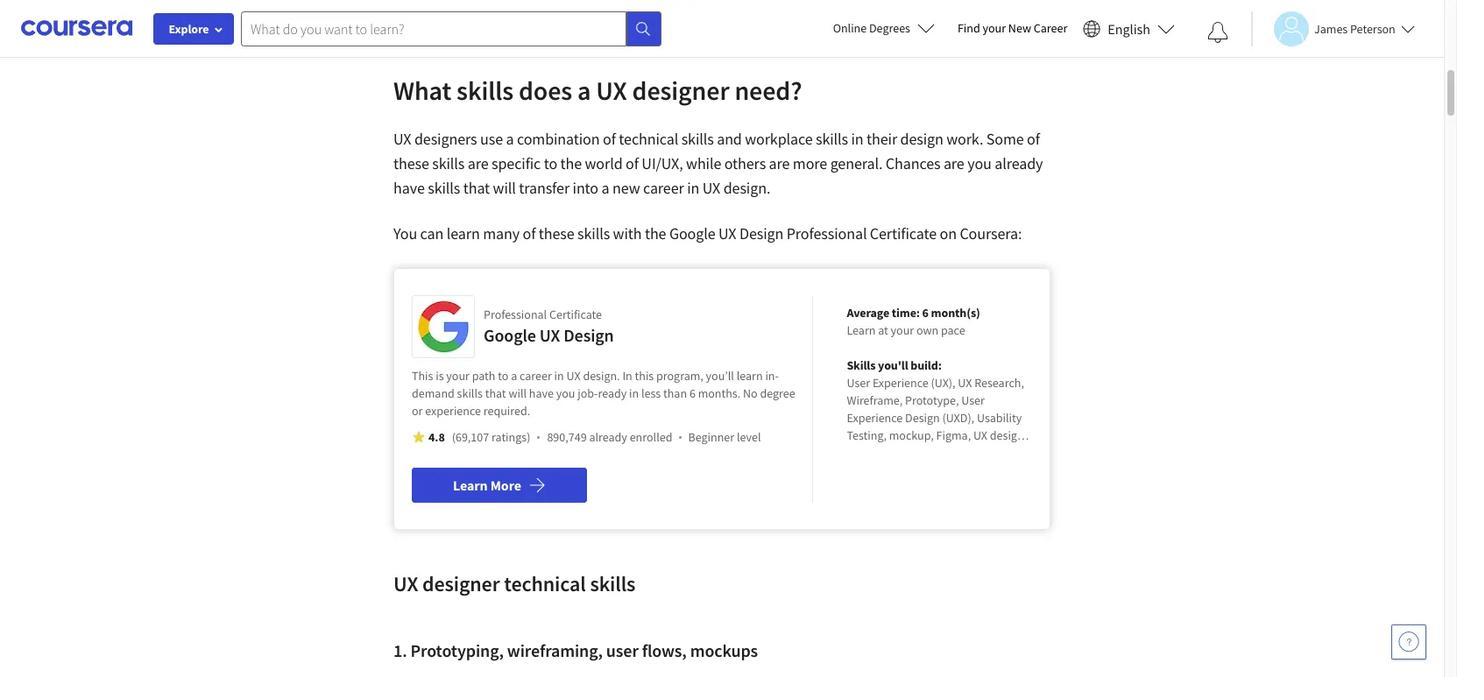 Task type: vqa. For each thing, say whether or not it's contained in the screenshot.
james
yes



Task type: locate. For each thing, give the bounding box(es) containing it.
technical up wireframing, in the left bottom of the page
[[504, 570, 586, 598]]

flows,
[[642, 640, 687, 662]]

find
[[958, 20, 980, 36]]

1 vertical spatial google
[[484, 324, 536, 346]]

professional
[[787, 223, 867, 244]]

design
[[900, 129, 943, 149], [990, 428, 1024, 443]]

0 horizontal spatial the
[[560, 153, 582, 173]]

to right path
[[498, 368, 509, 384]]

will
[[493, 178, 516, 198], [509, 386, 527, 401]]

0 vertical spatial user
[[847, 375, 870, 391]]

0 horizontal spatial career
[[520, 368, 552, 384]]

wireframing,
[[507, 640, 603, 662]]

coursera:
[[960, 223, 1022, 244]]

0 vertical spatial career
[[643, 178, 684, 198]]

prototype,
[[905, 393, 959, 408]]

None search field
[[241, 11, 662, 46]]

technical
[[619, 129, 678, 149], [504, 570, 586, 598]]

ux down certificate
[[540, 324, 560, 346]]

designer
[[632, 74, 729, 107], [422, 570, 500, 598]]

these inside the ux designers use a combination of technical skills and workplace skills in their design work. some of these skills are specific to the world of ui/ux, while others are more general. chances are you already have skills that will transfer into a new career in ux design.
[[393, 153, 429, 173]]

help center image
[[1398, 632, 1419, 653]]

2 vertical spatial your
[[446, 368, 470, 384]]

skills up can
[[428, 178, 460, 198]]

890,749
[[547, 429, 587, 445]]

design. down 'others'
[[723, 178, 770, 198]]

6 up own
[[922, 305, 929, 321]]

0 horizontal spatial designer
[[422, 570, 500, 598]]

890,749 already enrolled
[[547, 429, 672, 445]]

a
[[577, 74, 591, 107], [506, 129, 514, 149], [601, 178, 609, 198], [511, 368, 517, 384]]

google
[[669, 223, 715, 244], [484, 324, 536, 346]]

design up chances
[[900, 129, 943, 149]]

the right with
[[645, 223, 666, 244]]

in
[[851, 129, 864, 149], [687, 178, 699, 198], [554, 368, 564, 384], [629, 386, 639, 401]]

skills inside this is your path to a career in ux design. in this program, you'll learn in- demand skills that will have you job-ready in less than 6 months. no degree or experience required.
[[457, 386, 483, 401]]

1 vertical spatial your
[[891, 322, 914, 338]]

0 horizontal spatial these
[[393, 153, 429, 173]]

your
[[983, 20, 1006, 36], [891, 322, 914, 338], [446, 368, 470, 384]]

learn inside button
[[453, 477, 488, 494]]

a inside this is your path to a career in ux design. in this program, you'll learn in- demand skills that will have you job-ready in less than 6 months. no degree or experience required.
[[511, 368, 517, 384]]

new
[[1008, 20, 1031, 36]]

experience down you'll
[[873, 375, 928, 391]]

explore
[[169, 21, 209, 37]]

learn right can
[[447, 223, 480, 244]]

coursera image
[[21, 14, 132, 42]]

to
[[544, 153, 557, 173], [498, 368, 509, 384]]

1 horizontal spatial design.
[[723, 178, 770, 198]]

2 horizontal spatial design
[[905, 410, 940, 426]]

learn left more
[[453, 477, 488, 494]]

1 vertical spatial user
[[961, 393, 985, 408]]

will up required.
[[509, 386, 527, 401]]

and
[[717, 129, 742, 149]]

2 horizontal spatial are
[[944, 153, 964, 173]]

to up transfer
[[544, 153, 557, 173]]

1 horizontal spatial technical
[[619, 129, 678, 149]]

1 vertical spatial design
[[990, 428, 1024, 443]]

learn down average
[[847, 322, 876, 338]]

designer up the 'and'
[[632, 74, 729, 107]]

6 right than at bottom
[[689, 386, 696, 401]]

design
[[739, 223, 784, 244], [564, 324, 614, 346], [905, 410, 940, 426]]

0 vertical spatial your
[[983, 20, 1006, 36]]

1 vertical spatial will
[[509, 386, 527, 401]]

you can learn many of these skills with the google ux design professional certificate on coursera:
[[393, 223, 1022, 244]]

1 vertical spatial design
[[564, 324, 614, 346]]

your right is
[[446, 368, 470, 384]]

0 vertical spatial learn
[[847, 322, 876, 338]]

ux down usability
[[973, 428, 987, 443]]

on
[[940, 223, 957, 244]]

these down designers
[[393, 153, 429, 173]]

what
[[393, 74, 451, 107]]

skills up use
[[457, 74, 514, 107]]

have up required.
[[529, 386, 554, 401]]

google inside the professional certificate google ux design
[[484, 324, 536, 346]]

in
[[622, 368, 632, 384]]

find your new career
[[958, 20, 1067, 36]]

ux up job-
[[566, 368, 581, 384]]

design left professional
[[739, 223, 784, 244]]

1 vertical spatial you
[[556, 386, 575, 401]]

1 horizontal spatial to
[[544, 153, 557, 173]]

already down "some"
[[995, 153, 1043, 173]]

career down ui/ux, on the top of page
[[643, 178, 684, 198]]

1 vertical spatial that
[[485, 386, 506, 401]]

1 vertical spatial learn
[[453, 477, 488, 494]]

1 horizontal spatial these
[[539, 223, 574, 244]]

are down workplace
[[769, 153, 790, 173]]

learn inside average time: 6 month(s) learn at your own pace
[[847, 322, 876, 338]]

that
[[463, 178, 490, 198], [485, 386, 506, 401]]

explore button
[[153, 13, 234, 45]]

in up general. in the right of the page
[[851, 129, 864, 149]]

designers
[[414, 129, 477, 149]]

0 horizontal spatial learn
[[447, 223, 480, 244]]

use
[[480, 129, 503, 149]]

google right with
[[669, 223, 715, 244]]

your right the find
[[983, 20, 1006, 36]]

a right path
[[511, 368, 517, 384]]

0 horizontal spatial your
[[446, 368, 470, 384]]

design down certificate
[[564, 324, 614, 346]]

1 vertical spatial design.
[[583, 368, 620, 384]]

design. inside this is your path to a career in ux design. in this program, you'll learn in- demand skills that will have you job-ready in less than 6 months. no degree or experience required.
[[583, 368, 620, 384]]

already inside the ux designers use a combination of technical skills and workplace skills in their design work. some of these skills are specific to the world of ui/ux, while others are more general. chances are you already have skills that will transfer into a new career in ux design.
[[995, 153, 1043, 173]]

1 vertical spatial learn
[[737, 368, 763, 384]]

demand
[[412, 386, 455, 401]]

ux right (ux),
[[958, 375, 972, 391]]

program,
[[656, 368, 703, 384]]

the
[[560, 153, 582, 173], [645, 223, 666, 244]]

0 vertical spatial design
[[900, 129, 943, 149]]

career inside this is your path to a career in ux design. in this program, you'll learn in- demand skills that will have you job-ready in less than 6 months. no degree or experience required.
[[520, 368, 552, 384]]

1 horizontal spatial design
[[990, 428, 1024, 443]]

1 horizontal spatial career
[[643, 178, 684, 198]]

1 horizontal spatial have
[[529, 386, 554, 401]]

of
[[603, 129, 616, 149], [1027, 129, 1040, 149], [626, 153, 639, 173], [523, 223, 536, 244]]

this
[[635, 368, 654, 384]]

learn
[[447, 223, 480, 244], [737, 368, 763, 384]]

your inside average time: 6 month(s) learn at your own pace
[[891, 322, 914, 338]]

the down "combination"
[[560, 153, 582, 173]]

you left job-
[[556, 386, 575, 401]]

no
[[743, 386, 758, 401]]

experience
[[873, 375, 928, 391], [847, 410, 903, 426]]

0 vertical spatial google
[[669, 223, 715, 244]]

have
[[393, 178, 425, 198], [529, 386, 554, 401]]

2 horizontal spatial your
[[983, 20, 1006, 36]]

james peterson
[[1314, 21, 1396, 36]]

What do you want to learn? text field
[[241, 11, 626, 46]]

this
[[412, 368, 433, 384]]

have up you
[[393, 178, 425, 198]]

1 vertical spatial designer
[[422, 570, 500, 598]]

ux down while at the left of the page
[[702, 178, 720, 198]]

these down transfer
[[539, 223, 574, 244]]

0 vertical spatial design
[[739, 223, 784, 244]]

experience down wireframe,
[[847, 410, 903, 426]]

1 horizontal spatial your
[[891, 322, 914, 338]]

you down work.
[[967, 153, 992, 173]]

2 vertical spatial design
[[905, 410, 940, 426]]

1 horizontal spatial the
[[645, 223, 666, 244]]

1 vertical spatial to
[[498, 368, 509, 384]]

skills down path
[[457, 386, 483, 401]]

0 vertical spatial these
[[393, 153, 429, 173]]

will down specific
[[493, 178, 516, 198]]

1 vertical spatial 6
[[689, 386, 696, 401]]

that up required.
[[485, 386, 506, 401]]

user
[[847, 375, 870, 391], [961, 393, 985, 408]]

certificate
[[870, 223, 937, 244]]

user up '(uxd),'
[[961, 393, 985, 408]]

english button
[[1076, 0, 1182, 57]]

1 vertical spatial the
[[645, 223, 666, 244]]

google down professional at the left top of page
[[484, 324, 536, 346]]

designer up prototyping,
[[422, 570, 500, 598]]

0 vertical spatial 6
[[922, 305, 929, 321]]

0 vertical spatial the
[[560, 153, 582, 173]]

enrolled
[[630, 429, 672, 445]]

1 horizontal spatial google
[[669, 223, 715, 244]]

1 horizontal spatial 6
[[922, 305, 929, 321]]

1 horizontal spatial you
[[967, 153, 992, 173]]

into
[[573, 178, 598, 198]]

0 horizontal spatial are
[[468, 153, 489, 173]]

more
[[490, 477, 521, 494]]

required.
[[483, 403, 530, 419]]

3 are from the left
[[944, 153, 964, 173]]

with
[[613, 223, 642, 244]]

skills
[[457, 74, 514, 107], [681, 129, 714, 149], [816, 129, 848, 149], [432, 153, 465, 173], [428, 178, 460, 198], [577, 223, 610, 244], [457, 386, 483, 401], [590, 570, 636, 598]]

0 vertical spatial technical
[[619, 129, 678, 149]]

design down prototype,
[[905, 410, 940, 426]]

0 horizontal spatial google
[[484, 324, 536, 346]]

1 horizontal spatial learn
[[847, 322, 876, 338]]

are down use
[[468, 153, 489, 173]]

career
[[1034, 20, 1067, 36]]

pace
[[941, 322, 965, 338]]

design down usability
[[990, 428, 1024, 443]]

of up new
[[626, 153, 639, 173]]

already right 890,749
[[589, 429, 627, 445]]

0 vertical spatial will
[[493, 178, 516, 198]]

in down while at the left of the page
[[687, 178, 699, 198]]

0 horizontal spatial design
[[564, 324, 614, 346]]

1 vertical spatial career
[[520, 368, 552, 384]]

0 horizontal spatial learn
[[453, 477, 488, 494]]

in left less
[[629, 386, 639, 401]]

experience
[[425, 403, 481, 419]]

online degrees button
[[819, 9, 949, 47]]

1 horizontal spatial learn
[[737, 368, 763, 384]]

show notifications image
[[1207, 22, 1228, 43]]

0 horizontal spatial technical
[[504, 570, 586, 598]]

0 horizontal spatial 6
[[689, 386, 696, 401]]

user down skills
[[847, 375, 870, 391]]

0 vertical spatial designer
[[632, 74, 729, 107]]

1 vertical spatial already
[[589, 429, 627, 445]]

are
[[468, 153, 489, 173], [769, 153, 790, 173], [944, 153, 964, 173]]

0 vertical spatial to
[[544, 153, 557, 173]]

0 vertical spatial already
[[995, 153, 1043, 173]]

skills
[[847, 357, 876, 373]]

4.8 (69,107 ratings)
[[428, 429, 530, 445]]

0 vertical spatial that
[[463, 178, 490, 198]]

ux designer technical skills
[[393, 570, 636, 598]]

research,
[[974, 375, 1024, 391]]

are down work.
[[944, 153, 964, 173]]

0 vertical spatial have
[[393, 178, 425, 198]]

career inside the ux designers use a combination of technical skills and workplace skills in their design work. some of these skills are specific to the world of ui/ux, while others are more general. chances are you already have skills that will transfer into a new career in ux design.
[[643, 178, 684, 198]]

your down time:
[[891, 322, 914, 338]]

can
[[420, 223, 444, 244]]

that down use
[[463, 178, 490, 198]]

1 are from the left
[[468, 153, 489, 173]]

0 horizontal spatial already
[[589, 429, 627, 445]]

0 vertical spatial design.
[[723, 178, 770, 198]]

1 horizontal spatial already
[[995, 153, 1043, 173]]

career up required.
[[520, 368, 552, 384]]

0 horizontal spatial to
[[498, 368, 509, 384]]

have inside this is your path to a career in ux design. in this program, you'll learn in- demand skills that will have you job-ready in less than 6 months. no degree or experience required.
[[529, 386, 554, 401]]

0 horizontal spatial you
[[556, 386, 575, 401]]

technical up ui/ux, on the top of page
[[619, 129, 678, 149]]

4.8
[[428, 429, 445, 445]]

0 horizontal spatial design
[[900, 129, 943, 149]]

learn up "no" in the right of the page
[[737, 368, 763, 384]]

0 horizontal spatial design.
[[583, 368, 620, 384]]

design. up "ready"
[[583, 368, 620, 384]]

build:
[[911, 357, 942, 373]]

0 horizontal spatial have
[[393, 178, 425, 198]]

1 vertical spatial have
[[529, 386, 554, 401]]

0 vertical spatial you
[[967, 153, 992, 173]]

less
[[641, 386, 661, 401]]

1 horizontal spatial are
[[769, 153, 790, 173]]

degrees
[[869, 20, 910, 36]]



Task type: describe. For each thing, give the bounding box(es) containing it.
does
[[519, 74, 572, 107]]

you
[[393, 223, 417, 244]]

0 horizontal spatial user
[[847, 375, 870, 391]]

technical inside the ux designers use a combination of technical skills and workplace skills in their design work. some of these skills are specific to the world of ui/ux, while others are more general. chances are you already have skills that will transfer into a new career in ux design.
[[619, 129, 678, 149]]

to inside the ux designers use a combination of technical skills and workplace skills in their design work. some of these skills are specific to the world of ui/ux, while others are more general. chances are you already have skills that will transfer into a new career in ux design.
[[544, 153, 557, 173]]

ratings)
[[492, 429, 530, 445]]

design inside the ux designers use a combination of technical skills and workplace skills in their design work. some of these skills are specific to the world of ui/ux, while others are more general. chances are you already have skills that will transfer into a new career in ux design.
[[900, 129, 943, 149]]

ux right does
[[596, 74, 627, 107]]

of right many
[[523, 223, 536, 244]]

need?
[[735, 74, 802, 107]]

1 horizontal spatial designer
[[632, 74, 729, 107]]

ux designers use a combination of technical skills and workplace skills in their design work. some of these skills are specific to the world of ui/ux, while others are more general. chances are you already have skills that will transfer into a new career in ux design.
[[393, 129, 1043, 198]]

(69,107
[[452, 429, 489, 445]]

design inside "skills you'll build: user experience (ux), ux research, wireframe, prototype, user experience design (uxd), usability testing, mockup, figma, ux design jobs"
[[905, 410, 940, 426]]

will inside this is your path to a career in ux design. in this program, you'll learn in- demand skills that will have you job-ready in less than 6 months. no degree or experience required.
[[509, 386, 527, 401]]

more
[[793, 153, 827, 173]]

english
[[1108, 20, 1150, 37]]

0 vertical spatial learn
[[447, 223, 480, 244]]

certificate
[[549, 307, 602, 322]]

or
[[412, 403, 423, 419]]

workplace
[[745, 129, 813, 149]]

1 vertical spatial these
[[539, 223, 574, 244]]

skills up user
[[590, 570, 636, 598]]

combination
[[517, 129, 600, 149]]

(uxd),
[[942, 410, 974, 426]]

user
[[606, 640, 639, 662]]

ready
[[598, 386, 627, 401]]

6 inside this is your path to a career in ux design. in this program, you'll learn in- demand skills that will have you job-ready in less than 6 months. no degree or experience required.
[[689, 386, 696, 401]]

0 vertical spatial experience
[[873, 375, 928, 391]]

path
[[472, 368, 495, 384]]

figma,
[[936, 428, 971, 443]]

their
[[867, 129, 897, 149]]

design inside the professional certificate google ux design
[[564, 324, 614, 346]]

professional certificate google ux design
[[484, 307, 614, 346]]

months.
[[698, 386, 741, 401]]

while
[[686, 153, 721, 173]]

online
[[833, 20, 867, 36]]

a right use
[[506, 129, 514, 149]]

skills left with
[[577, 223, 610, 244]]

prototyping,
[[410, 640, 504, 662]]

ux down the ux designers use a combination of technical skills and workplace skills in their design work. some of these skills are specific to the world of ui/ux, while others are more general. chances are you already have skills that will transfer into a new career in ux design.
[[718, 223, 736, 244]]

ui/ux,
[[642, 153, 683, 173]]

1.
[[393, 640, 407, 662]]

is
[[436, 368, 444, 384]]

skills up while at the left of the page
[[681, 129, 714, 149]]

chances
[[886, 153, 940, 173]]

that inside this is your path to a career in ux design. in this program, you'll learn in- demand skills that will have you job-ready in less than 6 months. no degree or experience required.
[[485, 386, 506, 401]]

james
[[1314, 21, 1348, 36]]

2 are from the left
[[769, 153, 790, 173]]

learn more
[[453, 477, 521, 494]]

others
[[724, 153, 766, 173]]

ux up 1.
[[393, 570, 418, 598]]

skills up more
[[816, 129, 848, 149]]

average time: 6 month(s) learn at your own pace
[[847, 305, 980, 338]]

1 vertical spatial experience
[[847, 410, 903, 426]]

peterson
[[1350, 21, 1396, 36]]

level
[[737, 429, 761, 445]]

6 inside average time: 6 month(s) learn at your own pace
[[922, 305, 929, 321]]

professional
[[484, 307, 547, 322]]

beginner level
[[688, 429, 761, 445]]

of right "some"
[[1027, 129, 1040, 149]]

1 horizontal spatial user
[[961, 393, 985, 408]]

design. inside the ux designers use a combination of technical skills and workplace skills in their design work. some of these skills are specific to the world of ui/ux, while others are more general. chances are you already have skills that will transfer into a new career in ux design.
[[723, 178, 770, 198]]

design inside "skills you'll build: user experience (ux), ux research, wireframe, prototype, user experience design (uxd), usability testing, mockup, figma, ux design jobs"
[[990, 428, 1024, 443]]

learn inside this is your path to a career in ux design. in this program, you'll learn in- demand skills that will have you job-ready in less than 6 months. no degree or experience required.
[[737, 368, 763, 384]]

this is your path to a career in ux design. in this program, you'll learn in- demand skills that will have you job-ready in less than 6 months. no degree or experience required.
[[412, 368, 795, 419]]

google image
[[417, 301, 470, 353]]

will inside the ux designers use a combination of technical skills and workplace skills in their design work. some of these skills are specific to the world of ui/ux, while others are more general. chances are you already have skills that will transfer into a new career in ux design.
[[493, 178, 516, 198]]

own
[[916, 322, 939, 338]]

skills down designers
[[432, 153, 465, 173]]

jobs
[[847, 445, 868, 461]]

have inside the ux designers use a combination of technical skills and workplace skills in their design work. some of these skills are specific to the world of ui/ux, while others are more general. chances are you already have skills that will transfer into a new career in ux design.
[[393, 178, 425, 198]]

skills you'll build: user experience (ux), ux research, wireframe, prototype, user experience design (uxd), usability testing, mockup, figma, ux design jobs
[[847, 357, 1024, 461]]

many
[[483, 223, 520, 244]]

new
[[612, 178, 640, 198]]

what skills does a ux designer need?
[[393, 74, 802, 107]]

average
[[847, 305, 889, 321]]

work.
[[947, 129, 983, 149]]

ux left designers
[[393, 129, 411, 149]]

general.
[[830, 153, 883, 173]]

of up world
[[603, 129, 616, 149]]

testing,
[[847, 428, 887, 443]]

world
[[585, 153, 623, 173]]

month(s)
[[931, 305, 980, 321]]

a right does
[[577, 74, 591, 107]]

some
[[986, 129, 1024, 149]]

mockups
[[690, 640, 758, 662]]

you inside this is your path to a career in ux design. in this program, you'll learn in- demand skills that will have you job-ready in less than 6 months. no degree or experience required.
[[556, 386, 575, 401]]

you inside the ux designers use a combination of technical skills and workplace skills in their design work. some of these skills are specific to the world of ui/ux, while others are more general. chances are you already have skills that will transfer into a new career in ux design.
[[967, 153, 992, 173]]

transfer
[[519, 178, 570, 198]]

1 horizontal spatial design
[[739, 223, 784, 244]]

than
[[663, 386, 687, 401]]

ux inside the professional certificate google ux design
[[540, 324, 560, 346]]

job-
[[578, 386, 598, 401]]

beginner
[[688, 429, 734, 445]]

you'll
[[878, 357, 908, 373]]

you'll
[[706, 368, 734, 384]]

the inside the ux designers use a combination of technical skills and workplace skills in their design work. some of these skills are specific to the world of ui/ux, while others are more general. chances are you already have skills that will transfer into a new career in ux design.
[[560, 153, 582, 173]]

mockup,
[[889, 428, 934, 443]]

at
[[878, 322, 888, 338]]

ux inside this is your path to a career in ux design. in this program, you'll learn in- demand skills that will have you job-ready in less than 6 months. no degree or experience required.
[[566, 368, 581, 384]]

a right into
[[601, 178, 609, 198]]

in down the professional certificate google ux design
[[554, 368, 564, 384]]

to inside this is your path to a career in ux design. in this program, you'll learn in- demand skills that will have you job-ready in less than 6 months. no degree or experience required.
[[498, 368, 509, 384]]

that inside the ux designers use a combination of technical skills and workplace skills in their design work. some of these skills are specific to the world of ui/ux, while others are more general. chances are you already have skills that will transfer into a new career in ux design.
[[463, 178, 490, 198]]

wireframe,
[[847, 393, 903, 408]]

time:
[[892, 305, 920, 321]]

specific
[[492, 153, 541, 173]]

usability
[[977, 410, 1022, 426]]

1 vertical spatial technical
[[504, 570, 586, 598]]

james peterson button
[[1251, 11, 1415, 46]]

your inside this is your path to a career in ux design. in this program, you'll learn in- demand skills that will have you job-ready in less than 6 months. no degree or experience required.
[[446, 368, 470, 384]]

in-
[[765, 368, 779, 384]]

online degrees
[[833, 20, 910, 36]]



